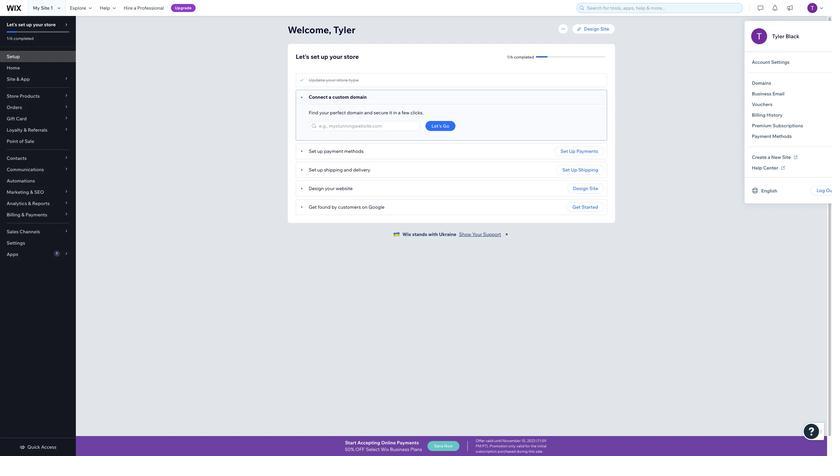 Task type: describe. For each thing, give the bounding box(es) containing it.
up inside sidebar element
[[26, 22, 32, 28]]

sales channels
[[7, 229, 40, 235]]

new
[[772, 155, 782, 160]]

get started button
[[567, 202, 605, 212]]

perfect
[[330, 110, 346, 116]]

sale.
[[536, 450, 544, 455]]

plans
[[411, 447, 422, 453]]

seo
[[34, 189, 44, 195]]

stands
[[412, 232, 428, 238]]

home link
[[0, 62, 76, 74]]

a right in
[[398, 110, 401, 116]]

point of sale
[[7, 139, 34, 145]]

0 vertical spatial valid
[[486, 439, 494, 444]]

domain for perfect
[[347, 110, 364, 116]]

billing for billing & payments
[[7, 212, 20, 218]]

let's go
[[432, 123, 450, 129]]

your
[[473, 232, 482, 238]]

sales channels button
[[0, 226, 76, 238]]

design site inside button
[[574, 186, 599, 192]]

quick access button
[[19, 445, 56, 451]]

your for update
[[326, 77, 336, 83]]

for
[[526, 445, 531, 449]]

hire a professional
[[124, 5, 164, 11]]

website
[[336, 186, 353, 192]]

set up payments button
[[555, 147, 605, 156]]

explore
[[70, 5, 86, 11]]

setup
[[7, 54, 20, 60]]

history
[[767, 112, 783, 118]]

1/6 completed inside sidebar element
[[7, 36, 34, 41]]

1 horizontal spatial completed
[[514, 54, 534, 59]]

payments inside start accepting online payments 50% off select wix business plans
[[397, 441, 419, 447]]

payments for set up payments
[[577, 149, 599, 155]]

center
[[764, 165, 779, 171]]

update your store type
[[309, 77, 359, 83]]

pm
[[476, 445, 482, 449]]

communications button
[[0, 164, 76, 175]]

upgrade
[[175, 5, 192, 10]]

find your perfect domain and secure it in a few clicks.
[[309, 110, 424, 116]]

account settings link
[[747, 57, 796, 68]]

& for site
[[16, 76, 20, 82]]

your for design
[[325, 186, 335, 192]]

help for help
[[100, 5, 110, 11]]

up for payments
[[570, 149, 576, 155]]

1 inside sidebar element
[[56, 252, 58, 256]]

billing for billing history
[[753, 112, 766, 118]]

site inside design site link
[[601, 26, 610, 32]]

1 horizontal spatial set
[[311, 53, 320, 61]]

set up shipping
[[563, 167, 599, 173]]

set up payment methods
[[309, 149, 364, 155]]

offer valid until november 15, 2023 (11:59 pm pt). promotion only valid for the initial subscription purchased during this sale.
[[476, 439, 547, 455]]

communications
[[7, 167, 44, 173]]

1 horizontal spatial valid
[[517, 445, 525, 449]]

your inside sidebar element
[[33, 22, 43, 28]]

professional
[[137, 5, 164, 11]]

1 vertical spatial let's
[[296, 53, 310, 61]]

up left shipping
[[317, 167, 323, 173]]

up left 'payment' at left
[[317, 149, 323, 155]]

settings inside sidebar element
[[7, 240, 25, 246]]

premium subscriptions link
[[747, 121, 809, 131]]

customers
[[338, 204, 361, 210]]

orders button
[[0, 102, 76, 113]]

account settings
[[753, 59, 790, 65]]

domain for custom
[[350, 94, 367, 100]]

save now
[[434, 444, 453, 449]]

analytics
[[7, 201, 27, 207]]

create
[[753, 155, 767, 160]]

only
[[509, 445, 516, 449]]

automations link
[[0, 175, 76, 187]]

started
[[582, 204, 599, 210]]

site & app button
[[0, 74, 76, 85]]

tyler black
[[773, 33, 800, 40]]

help for help center
[[753, 165, 763, 171]]

Search for tools, apps, help & more... field
[[585, 3, 741, 13]]

up for shipping
[[571, 167, 578, 173]]

black
[[786, 33, 800, 40]]

delivery
[[353, 167, 371, 173]]

billing & payments button
[[0, 209, 76, 221]]

0 vertical spatial business
[[753, 91, 772, 97]]

english link
[[747, 186, 783, 196]]

select
[[366, 447, 380, 453]]

set inside sidebar element
[[18, 22, 25, 28]]

your up update your store type
[[330, 53, 343, 61]]

billing history link
[[747, 110, 789, 121]]

set for set up payment methods
[[309, 149, 316, 155]]

methods
[[773, 134, 793, 140]]

store products
[[7, 93, 40, 99]]

store products button
[[0, 91, 76, 102]]

set up shipping button
[[557, 165, 605, 175]]

products
[[20, 93, 40, 99]]

a for create
[[768, 155, 771, 160]]

1 vertical spatial and
[[344, 167, 352, 173]]

ukraine
[[439, 232, 457, 238]]

point
[[7, 139, 18, 145]]

get for get started
[[573, 204, 581, 210]]

let's inside sidebar element
[[7, 22, 17, 28]]

subscriptions
[[773, 123, 804, 129]]

1 vertical spatial store
[[344, 53, 359, 61]]

(11:59
[[537, 439, 547, 444]]

premium
[[753, 123, 772, 129]]

a for hire
[[134, 5, 136, 11]]

quick
[[27, 445, 40, 451]]

setup link
[[0, 51, 76, 62]]

gift
[[7, 116, 15, 122]]

account
[[753, 59, 771, 65]]

design your website
[[309, 186, 353, 192]]

site inside create a new site link
[[783, 155, 792, 160]]

help center
[[753, 165, 779, 171]]

log ou link
[[811, 186, 833, 196]]

payment
[[753, 134, 772, 140]]

support
[[483, 232, 501, 238]]

my site 1
[[33, 5, 53, 11]]

welcome,
[[288, 24, 332, 36]]

business inside start accepting online payments 50% off select wix business plans
[[390, 447, 410, 453]]



Task type: vqa. For each thing, say whether or not it's contained in the screenshot.
topmost option group
no



Task type: locate. For each thing, give the bounding box(es) containing it.
1 vertical spatial 1
[[56, 252, 58, 256]]

a right hire at the top of page
[[134, 5, 136, 11]]

1 vertical spatial help
[[753, 165, 763, 171]]

loyalty & referrals button
[[0, 125, 76, 136]]

custom
[[333, 94, 349, 100]]

0 horizontal spatial get
[[309, 204, 317, 210]]

0 horizontal spatial billing
[[7, 212, 20, 218]]

1 vertical spatial completed
[[514, 54, 534, 59]]

1 horizontal spatial let's set up your store
[[296, 53, 359, 61]]

your right find
[[320, 110, 329, 116]]

0 vertical spatial and
[[365, 110, 373, 116]]

set for set up shipping and delivery
[[309, 167, 316, 173]]

1 horizontal spatial 1/6
[[507, 54, 513, 59]]

found
[[318, 204, 331, 210]]

0 vertical spatial let's set up your store
[[7, 22, 56, 28]]

1 horizontal spatial and
[[365, 110, 373, 116]]

let's set up your store up update your store type
[[296, 53, 359, 61]]

valid
[[486, 439, 494, 444], [517, 445, 525, 449]]

settings down sales
[[7, 240, 25, 246]]

& for analytics
[[28, 201, 31, 207]]

online
[[382, 441, 396, 447]]

marketing & seo button
[[0, 187, 76, 198]]

0 vertical spatial payments
[[577, 149, 599, 155]]

1 get from the left
[[309, 204, 317, 210]]

50%
[[345, 447, 355, 453]]

1 vertical spatial business
[[390, 447, 410, 453]]

business down domains
[[753, 91, 772, 97]]

0 horizontal spatial 1
[[51, 5, 53, 11]]

1 vertical spatial set
[[311, 53, 320, 61]]

design site link
[[573, 24, 616, 34]]

your right update
[[326, 77, 336, 83]]

1
[[51, 5, 53, 11], [56, 252, 58, 256]]

help inside button
[[100, 5, 110, 11]]

business down online
[[390, 447, 410, 453]]

domain right "perfect" on the top of page
[[347, 110, 364, 116]]

business email link
[[747, 89, 790, 99]]

a inside create a new site link
[[768, 155, 771, 160]]

automations
[[7, 178, 35, 184]]

payment
[[324, 149, 343, 155]]

1 vertical spatial 1/6 completed
[[507, 54, 534, 59]]

domain
[[350, 94, 367, 100], [347, 110, 364, 116]]

channels
[[20, 229, 40, 235]]

domain up 'find your perfect domain and secure it in a few clicks.'
[[350, 94, 367, 100]]

in
[[393, 110, 397, 116]]

1 horizontal spatial help
[[753, 165, 763, 171]]

0 horizontal spatial let's set up your store
[[7, 22, 56, 28]]

marketing
[[7, 189, 29, 195]]

site inside "site & app" dropdown button
[[7, 76, 15, 82]]

wix inside start accepting online payments 50% off select wix business plans
[[381, 447, 389, 453]]

1 horizontal spatial 1/6 completed
[[507, 54, 534, 59]]

get for get found by customers on google
[[309, 204, 317, 210]]

up up the setup link in the left of the page
[[26, 22, 32, 28]]

0 vertical spatial set
[[18, 22, 25, 28]]

2 vertical spatial let's
[[432, 123, 442, 129]]

apps
[[7, 252, 18, 258]]

store left type in the left top of the page
[[337, 77, 348, 83]]

let's left go
[[432, 123, 442, 129]]

0 horizontal spatial completed
[[14, 36, 34, 41]]

sales
[[7, 229, 19, 235]]

e.g., mystunningwebsite.com field
[[317, 122, 418, 131]]

1 horizontal spatial get
[[573, 204, 581, 210]]

hire a professional link
[[120, 0, 168, 16]]

& for loyalty
[[24, 127, 27, 133]]

2 horizontal spatial payments
[[577, 149, 599, 155]]

0 vertical spatial 1/6
[[7, 36, 13, 41]]

log ou
[[817, 188, 833, 194]]

1 down settings link on the bottom left
[[56, 252, 58, 256]]

payments up the plans
[[397, 441, 419, 447]]

0 vertical spatial help
[[100, 5, 110, 11]]

off
[[356, 447, 365, 453]]

a inside hire a professional link
[[134, 5, 136, 11]]

billing down 'analytics'
[[7, 212, 20, 218]]

payments
[[577, 149, 599, 155], [26, 212, 47, 218], [397, 441, 419, 447]]

save
[[434, 444, 444, 449]]

1 vertical spatial let's set up your store
[[296, 53, 359, 61]]

2 get from the left
[[573, 204, 581, 210]]

& left app
[[16, 76, 20, 82]]

email
[[773, 91, 785, 97]]

payment methods
[[753, 134, 793, 140]]

referrals
[[28, 127, 47, 133]]

and left secure
[[365, 110, 373, 116]]

1 horizontal spatial billing
[[753, 112, 766, 118]]

1 vertical spatial valid
[[517, 445, 525, 449]]

analytics & reports
[[7, 201, 50, 207]]

0 horizontal spatial wix
[[381, 447, 389, 453]]

sale
[[25, 139, 34, 145]]

help left hire at the top of page
[[100, 5, 110, 11]]

0 horizontal spatial 1/6 completed
[[7, 36, 34, 41]]

card
[[16, 116, 27, 122]]

a left the custom at the left
[[329, 94, 332, 100]]

1 horizontal spatial settings
[[772, 59, 790, 65]]

1 vertical spatial design site
[[574, 186, 599, 192]]

analytics & reports button
[[0, 198, 76, 209]]

let's up "setup"
[[7, 22, 17, 28]]

0 horizontal spatial business
[[390, 447, 410, 453]]

set up update
[[311, 53, 320, 61]]

payments for billing & payments
[[26, 212, 47, 218]]

up up set up shipping
[[570, 149, 576, 155]]

0 horizontal spatial and
[[344, 167, 352, 173]]

billing & payments
[[7, 212, 47, 218]]

set for set up payments
[[561, 149, 569, 155]]

& left seo
[[30, 189, 33, 195]]

it
[[390, 110, 392, 116]]

1 horizontal spatial wix
[[403, 232, 411, 238]]

let's set up your store down my
[[7, 22, 56, 28]]

up
[[26, 22, 32, 28], [321, 53, 328, 61], [317, 149, 323, 155], [317, 167, 323, 173]]

1/6 completed
[[7, 36, 34, 41], [507, 54, 534, 59]]

15,
[[522, 439, 527, 444]]

& for marketing
[[30, 189, 33, 195]]

a for connect
[[329, 94, 332, 100]]

store
[[44, 22, 56, 28], [344, 53, 359, 61], [337, 77, 348, 83]]

marketing & seo
[[7, 189, 44, 195]]

orders
[[7, 105, 22, 111]]

& left reports
[[28, 201, 31, 207]]

1 vertical spatial up
[[571, 167, 578, 173]]

0 vertical spatial store
[[44, 22, 56, 28]]

store up type in the left top of the page
[[344, 53, 359, 61]]

and left delivery
[[344, 167, 352, 173]]

1 vertical spatial 1/6
[[507, 54, 513, 59]]

0 horizontal spatial payments
[[26, 212, 47, 218]]

payments inside dropdown button
[[26, 212, 47, 218]]

store inside sidebar element
[[44, 22, 56, 28]]

1 horizontal spatial tyler
[[773, 33, 785, 40]]

your down my
[[33, 22, 43, 28]]

let's set up your store inside sidebar element
[[7, 22, 56, 28]]

secure
[[374, 110, 388, 116]]

0 horizontal spatial help
[[100, 5, 110, 11]]

set for set up shipping
[[563, 167, 570, 173]]

domains link
[[747, 78, 777, 89]]

connect a custom domain
[[309, 94, 367, 100]]

find
[[309, 110, 319, 116]]

until
[[495, 439, 502, 444]]

your for find
[[320, 110, 329, 116]]

0 horizontal spatial tyler
[[334, 24, 356, 36]]

site inside design site button
[[590, 186, 599, 192]]

sidebar element
[[0, 16, 76, 457]]

vouchers
[[753, 102, 773, 108]]

& for billing
[[21, 212, 24, 218]]

payment methods link
[[747, 131, 798, 142]]

valid up pt). at right bottom
[[486, 439, 494, 444]]

0 horizontal spatial 1/6
[[7, 36, 13, 41]]

contacts
[[7, 156, 27, 161]]

1 vertical spatial settings
[[7, 240, 25, 246]]

up left shipping
[[571, 167, 578, 173]]

connect
[[309, 94, 328, 100]]

0 vertical spatial up
[[570, 149, 576, 155]]

initial
[[538, 445, 547, 449]]

a left new
[[768, 155, 771, 160]]

up up update
[[321, 53, 328, 61]]

completed inside sidebar element
[[14, 36, 34, 41]]

&
[[16, 76, 20, 82], [24, 127, 27, 133], [30, 189, 33, 195], [28, 201, 31, 207], [21, 212, 24, 218]]

create a new site link
[[747, 152, 803, 163]]

0 vertical spatial settings
[[772, 59, 790, 65]]

1 vertical spatial wix
[[381, 447, 389, 453]]

go
[[443, 123, 450, 129]]

0 vertical spatial 1/6 completed
[[7, 36, 34, 41]]

get left started
[[573, 204, 581, 210]]

your left website
[[325, 186, 335, 192]]

get left found
[[309, 204, 317, 210]]

settings right account
[[772, 59, 790, 65]]

2 vertical spatial store
[[337, 77, 348, 83]]

completed
[[14, 36, 34, 41], [514, 54, 534, 59]]

let's set up your store
[[7, 22, 56, 28], [296, 53, 359, 61]]

1 horizontal spatial let's
[[296, 53, 310, 61]]

& down the analytics & reports
[[21, 212, 24, 218]]

my
[[33, 5, 40, 11]]

design inside button
[[574, 186, 589, 192]]

2 vertical spatial payments
[[397, 441, 419, 447]]

wix down online
[[381, 447, 389, 453]]

store
[[7, 93, 19, 99]]

0 horizontal spatial set
[[18, 22, 25, 28]]

log
[[817, 188, 826, 194]]

set up "setup"
[[18, 22, 25, 28]]

wix left "stands"
[[403, 232, 411, 238]]

1 horizontal spatial business
[[753, 91, 772, 97]]

show
[[459, 232, 472, 238]]

& inside popup button
[[30, 189, 33, 195]]

payments up shipping
[[577, 149, 599, 155]]

1 vertical spatial domain
[[347, 110, 364, 116]]

store down my site 1
[[44, 22, 56, 28]]

0 vertical spatial let's
[[7, 22, 17, 28]]

0 vertical spatial design site
[[585, 26, 610, 32]]

valid up the during
[[517, 445, 525, 449]]

0 vertical spatial 1
[[51, 5, 53, 11]]

premium subscriptions
[[753, 123, 804, 129]]

the
[[531, 445, 537, 449]]

access
[[41, 445, 56, 451]]

payments inside button
[[577, 149, 599, 155]]

0 vertical spatial completed
[[14, 36, 34, 41]]

let's inside button
[[432, 123, 442, 129]]

google
[[369, 204, 385, 210]]

1/6
[[7, 36, 13, 41], [507, 54, 513, 59]]

0 vertical spatial domain
[[350, 94, 367, 100]]

business email
[[753, 91, 785, 97]]

settings
[[772, 59, 790, 65], [7, 240, 25, 246]]

ou
[[827, 188, 833, 194]]

1 vertical spatial billing
[[7, 212, 20, 218]]

get inside button
[[573, 204, 581, 210]]

billing inside dropdown button
[[7, 212, 20, 218]]

0 vertical spatial billing
[[753, 112, 766, 118]]

0 horizontal spatial valid
[[486, 439, 494, 444]]

2 horizontal spatial let's
[[432, 123, 442, 129]]

shipping
[[324, 167, 343, 173]]

start accepting online payments 50% off select wix business plans
[[345, 441, 422, 453]]

this
[[529, 450, 535, 455]]

1/6 inside sidebar element
[[7, 36, 13, 41]]

1 horizontal spatial payments
[[397, 441, 419, 447]]

loyalty
[[7, 127, 23, 133]]

let's go button
[[426, 121, 456, 131]]

settings link
[[0, 238, 76, 249]]

quick access
[[27, 445, 56, 451]]

1 vertical spatial payments
[[26, 212, 47, 218]]

1 right my
[[51, 5, 53, 11]]

0 vertical spatial wix
[[403, 232, 411, 238]]

1 horizontal spatial 1
[[56, 252, 58, 256]]

help down create
[[753, 165, 763, 171]]

0 horizontal spatial let's
[[7, 22, 17, 28]]

by
[[332, 204, 337, 210]]

app
[[21, 76, 30, 82]]

shipping
[[579, 167, 599, 173]]

let's up update
[[296, 53, 310, 61]]

0 horizontal spatial settings
[[7, 240, 25, 246]]

on
[[362, 204, 368, 210]]

billing up 'premium'
[[753, 112, 766, 118]]

& right loyalty at the left
[[24, 127, 27, 133]]

vouchers link
[[747, 99, 778, 110]]

contacts button
[[0, 153, 76, 164]]

your
[[33, 22, 43, 28], [330, 53, 343, 61], [326, 77, 336, 83], [320, 110, 329, 116], [325, 186, 335, 192]]

set
[[309, 149, 316, 155], [561, 149, 569, 155], [309, 167, 316, 173], [563, 167, 570, 173]]

let's
[[7, 22, 17, 28], [296, 53, 310, 61], [432, 123, 442, 129]]

payments down analytics & reports dropdown button
[[26, 212, 47, 218]]



